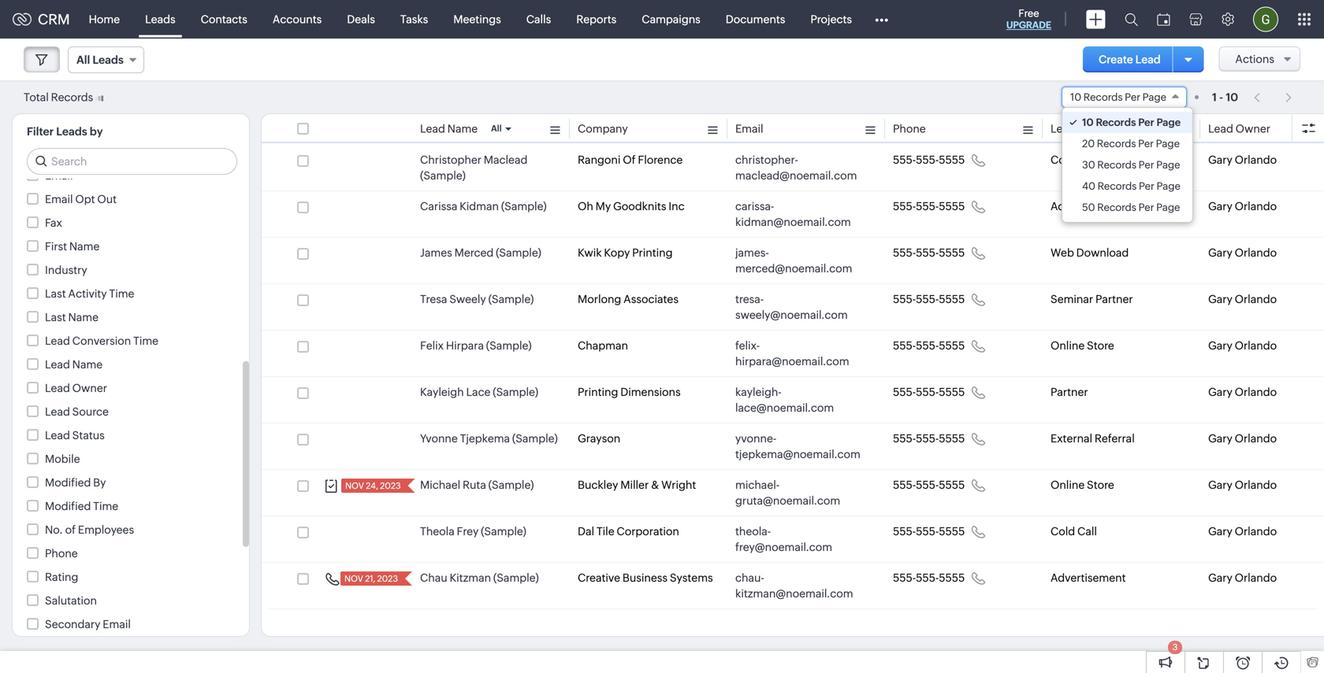 Task type: vqa. For each thing, say whether or not it's contained in the screenshot.


Task type: describe. For each thing, give the bounding box(es) containing it.
lace@noemail.com
[[735, 402, 834, 415]]

by
[[93, 477, 106, 489]]

dal tile corporation
[[578, 526, 679, 538]]

download
[[1076, 247, 1129, 259]]

calls
[[526, 13, 551, 26]]

meetings
[[453, 13, 501, 26]]

christopher- maclead@noemail.com link
[[735, 152, 861, 184]]

felix hirpara (sample)
[[420, 340, 532, 352]]

1 horizontal spatial printing
[[632, 247, 673, 259]]

tile
[[597, 526, 614, 538]]

filter
[[27, 125, 54, 138]]

online for michael- gruta@noemail.com
[[1051, 479, 1085, 492]]

chau-
[[735, 572, 764, 585]]

store for michael- gruta@noemail.com
[[1087, 479, 1114, 492]]

james merced (sample)
[[420, 247, 541, 259]]

tjepkema
[[460, 433, 510, 445]]

upgrade
[[1006, 20, 1051, 30]]

yvonne tjepkema (sample) link
[[420, 431, 558, 447]]

create lead button
[[1083, 47, 1177, 73]]

5555 for christopher- maclead@noemail.com
[[939, 154, 965, 166]]

tasks
[[400, 13, 428, 26]]

out
[[97, 193, 117, 206]]

carissa- kidman@noemail.com link
[[735, 199, 861, 230]]

search element
[[1115, 0, 1148, 39]]

crm link
[[13, 11, 70, 27]]

nov 24, 2023
[[345, 482, 401, 491]]

projects link
[[798, 0, 865, 38]]

deals link
[[334, 0, 388, 38]]

name down "conversion"
[[72, 359, 103, 371]]

name down the activity
[[68, 311, 99, 324]]

yvonne tjepkema (sample)
[[420, 433, 558, 445]]

calendar image
[[1157, 13, 1170, 26]]

campaigns
[[642, 13, 701, 26]]

gary orlando for yvonne- tjepkema@noemail.com
[[1208, 433, 1277, 445]]

gary orlando for james- merced@noemail.com
[[1208, 247, 1277, 259]]

555-555-5555 for christopher- maclead@noemail.com
[[893, 154, 965, 166]]

leads for all leads
[[92, 54, 124, 66]]

grayson
[[578, 433, 620, 445]]

30
[[1082, 159, 1095, 171]]

creative business systems
[[578, 572, 713, 585]]

advertisement for chau- kitzman@noemail.com
[[1051, 572, 1126, 585]]

page for 10 records per page option
[[1157, 117, 1181, 128]]

20 records per page option
[[1062, 133, 1193, 154]]

555-555-5555 for yvonne- tjepkema@noemail.com
[[893, 433, 965, 445]]

&
[[651, 479, 659, 492]]

all for all leads
[[76, 54, 90, 66]]

create menu image
[[1086, 10, 1106, 29]]

chau- kitzman@noemail.com
[[735, 572, 853, 601]]

calls link
[[514, 0, 564, 38]]

james
[[420, 247, 452, 259]]

10 records per page inside field
[[1070, 91, 1166, 103]]

creative
[[578, 572, 620, 585]]

orlando for felix- hirpara@noemail.com
[[1235, 340, 1277, 352]]

gary for james- merced@noemail.com
[[1208, 247, 1233, 259]]

documents
[[726, 13, 785, 26]]

external referral
[[1051, 433, 1135, 445]]

chau- kitzman@noemail.com link
[[735, 571, 861, 602]]

reports link
[[564, 0, 629, 38]]

tjepkema@noemail.com
[[735, 448, 861, 461]]

(sample) for felix hirpara (sample)
[[486, 340, 532, 352]]

printing dimensions
[[578, 386, 681, 399]]

kayleigh lace (sample) link
[[420, 385, 538, 400]]

advertisement for carissa- kidman@noemail.com
[[1051, 200, 1126, 213]]

loading image
[[95, 96, 103, 101]]

(sample) for kayleigh lace (sample)
[[493, 386, 538, 399]]

(sample) for yvonne tjepkema (sample)
[[512, 433, 558, 445]]

name right first
[[69, 240, 100, 253]]

0 horizontal spatial partner
[[1051, 386, 1088, 399]]

2 vertical spatial time
[[93, 500, 118, 513]]

orlando for carissa- kidman@noemail.com
[[1235, 200, 1277, 213]]

per for 10 records per page option
[[1138, 117, 1154, 128]]

50 records per page
[[1082, 202, 1180, 214]]

records for '50 records per page' option
[[1097, 202, 1137, 214]]

10 inside option
[[1082, 117, 1094, 128]]

maclead
[[484, 154, 528, 166]]

(sample) for chau kitzman (sample)
[[493, 572, 539, 585]]

theola-
[[735, 526, 771, 538]]

total
[[24, 91, 49, 104]]

theola frey (sample)
[[420, 526, 526, 538]]

0 horizontal spatial lead owner
[[45, 382, 107, 395]]

orlando for michael- gruta@noemail.com
[[1235, 479, 1277, 492]]

dal
[[578, 526, 594, 538]]

records for 40 records per page option
[[1098, 180, 1137, 192]]

online for felix- hirpara@noemail.com
[[1051, 340, 1085, 352]]

(sample) for christopher maclead (sample)
[[420, 169, 466, 182]]

cold for christopher- maclead@noemail.com
[[1051, 154, 1075, 166]]

oh
[[578, 200, 593, 213]]

gary for yvonne- tjepkema@noemail.com
[[1208, 433, 1233, 445]]

records for 30 records per page option
[[1097, 159, 1137, 171]]

list box containing 10 records per page
[[1062, 108, 1193, 222]]

10 records per page option
[[1062, 112, 1193, 133]]

call for christopher- maclead@noemail.com
[[1077, 154, 1097, 166]]

michael
[[420, 479, 460, 492]]

james- merced@noemail.com
[[735, 247, 852, 275]]

All Leads field
[[68, 47, 144, 73]]

page for '50 records per page' option
[[1156, 202, 1180, 214]]

5555 for theola- frey@noemail.com
[[939, 526, 965, 538]]

10 records per page inside option
[[1082, 117, 1181, 128]]

10 Records Per Page field
[[1062, 87, 1187, 108]]

gary for chau- kitzman@noemail.com
[[1208, 572, 1233, 585]]

kidman@noemail.com
[[735, 216, 851, 229]]

profile element
[[1244, 0, 1288, 38]]

leads for filter leads by
[[56, 125, 87, 138]]

tresa sweely (sample) link
[[420, 292, 534, 307]]

555-555-5555 for james- merced@noemail.com
[[893, 247, 965, 259]]

kwik
[[578, 247, 602, 259]]

555-555-5555 for carissa- kidman@noemail.com
[[893, 200, 965, 213]]

merced@noemail.com
[[735, 262, 852, 275]]

(sample) for james merced (sample)
[[496, 247, 541, 259]]

records for the 20 records per page option
[[1097, 138, 1136, 150]]

Other Modules field
[[865, 7, 899, 32]]

(sample) for theola frey (sample)
[[481, 526, 526, 538]]

tasks link
[[388, 0, 441, 38]]

michael- gruta@noemail.com
[[735, 479, 840, 508]]

0 vertical spatial owner
[[1236, 123, 1271, 135]]

50 records per page option
[[1062, 197, 1193, 218]]

chapman
[[578, 340, 628, 352]]

Search text field
[[28, 149, 236, 174]]

accounts
[[273, 13, 322, 26]]

gary orlando for theola- frey@noemail.com
[[1208, 526, 1277, 538]]

2023 for chau kitzman (sample)
[[377, 575, 398, 584]]

10 right -
[[1226, 91, 1238, 104]]

conversion
[[72, 335, 131, 348]]

search image
[[1125, 13, 1138, 26]]

all for all
[[491, 124, 502, 134]]

per for 30 records per page option
[[1139, 159, 1154, 171]]

michael-
[[735, 479, 780, 492]]

fax
[[45, 217, 62, 229]]

james- merced@noemail.com link
[[735, 245, 861, 277]]

inc
[[669, 200, 685, 213]]

orlando for james- merced@noemail.com
[[1235, 247, 1277, 259]]

gary orlando for felix- hirpara@noemail.com
[[1208, 340, 1277, 352]]

name up christopher
[[447, 123, 478, 135]]

associates
[[624, 293, 679, 306]]

(sample) for michael ruta (sample)
[[488, 479, 534, 492]]

merced
[[454, 247, 494, 259]]

external
[[1051, 433, 1093, 445]]

documents link
[[713, 0, 798, 38]]

theola frey (sample) link
[[420, 524, 526, 540]]

10 inside field
[[1070, 91, 1082, 103]]

(sample) for tresa sweely (sample)
[[488, 293, 534, 306]]

20 records per page
[[1082, 138, 1180, 150]]

modified time
[[45, 500, 118, 513]]

kayleigh-
[[735, 386, 782, 399]]

21,
[[365, 575, 375, 584]]

orlando for yvonne- tjepkema@noemail.com
[[1235, 433, 1277, 445]]

gary for michael- gruta@noemail.com
[[1208, 479, 1233, 492]]

reports
[[576, 13, 617, 26]]

hirpara
[[446, 340, 484, 352]]

projects
[[811, 13, 852, 26]]

page for 30 records per page option
[[1156, 159, 1180, 171]]

felix hirpara (sample) link
[[420, 338, 532, 354]]

gary orlando for tresa- sweely@noemail.com
[[1208, 293, 1277, 306]]

seminar
[[1051, 293, 1093, 306]]



Task type: locate. For each thing, give the bounding box(es) containing it.
web
[[1051, 247, 1074, 259]]

deals
[[347, 13, 375, 26]]

1 vertical spatial nov
[[344, 575, 363, 584]]

1 online store from the top
[[1051, 340, 1114, 352]]

0 vertical spatial cold
[[1051, 154, 1075, 166]]

1 orlando from the top
[[1235, 154, 1277, 166]]

lead name down "conversion"
[[45, 359, 103, 371]]

last down the last activity time
[[45, 311, 66, 324]]

5555 for michael- gruta@noemail.com
[[939, 479, 965, 492]]

9 gary from the top
[[1208, 526, 1233, 538]]

2 online store from the top
[[1051, 479, 1114, 492]]

gary orlando for michael- gruta@noemail.com
[[1208, 479, 1277, 492]]

free
[[1019, 7, 1039, 19]]

0 vertical spatial online
[[1051, 340, 1085, 352]]

10 records per page up 10 records per page option
[[1070, 91, 1166, 103]]

2 5555 from the top
[[939, 200, 965, 213]]

lead owner
[[1208, 123, 1271, 135], [45, 382, 107, 395]]

24,
[[366, 482, 378, 491]]

gary for kayleigh- lace@noemail.com
[[1208, 386, 1233, 399]]

sweely@noemail.com
[[735, 309, 848, 322]]

create menu element
[[1077, 0, 1115, 38]]

gary for theola- frey@noemail.com
[[1208, 526, 1233, 538]]

(sample) down christopher
[[420, 169, 466, 182]]

industry
[[45, 264, 87, 277]]

modified up of
[[45, 500, 91, 513]]

status
[[72, 430, 105, 442]]

0 vertical spatial time
[[109, 288, 134, 300]]

(sample) right merced
[[496, 247, 541, 259]]

page for 40 records per page option
[[1157, 180, 1181, 192]]

last
[[45, 288, 66, 300], [45, 311, 66, 324]]

0 vertical spatial online store
[[1051, 340, 1114, 352]]

2 store from the top
[[1087, 479, 1114, 492]]

30 records per page option
[[1062, 154, 1193, 176]]

lead inside button
[[1135, 53, 1161, 66]]

per
[[1125, 91, 1141, 103], [1138, 117, 1154, 128], [1138, 138, 1154, 150], [1139, 159, 1154, 171], [1139, 180, 1155, 192], [1139, 202, 1154, 214]]

lead name
[[420, 123, 478, 135], [45, 359, 103, 371]]

(sample) inside christopher maclead (sample)
[[420, 169, 466, 182]]

(sample) inside the "yvonne tjepkema (sample)" link
[[512, 433, 558, 445]]

gary for carissa- kidman@noemail.com
[[1208, 200, 1233, 213]]

1 horizontal spatial source
[[1078, 123, 1114, 135]]

5 orlando from the top
[[1235, 340, 1277, 352]]

florence
[[638, 154, 683, 166]]

logo image
[[13, 13, 32, 26]]

cold call for theola- frey@noemail.com
[[1051, 526, 1097, 538]]

opt
[[75, 193, 95, 206]]

3 5555 from the top
[[939, 247, 965, 259]]

kwik kopy printing
[[578, 247, 673, 259]]

50
[[1082, 202, 1095, 214]]

per for '50 records per page' option
[[1139, 202, 1154, 214]]

1 vertical spatial lead source
[[45, 406, 109, 419]]

7 555-555-5555 from the top
[[893, 433, 965, 445]]

goodknits
[[613, 200, 666, 213]]

7 5555 from the top
[[939, 433, 965, 445]]

wright
[[661, 479, 696, 492]]

time right the activity
[[109, 288, 134, 300]]

8 5555 from the top
[[939, 479, 965, 492]]

secondary
[[45, 619, 100, 631]]

kopy
[[604, 247, 630, 259]]

1 555-555-5555 from the top
[[893, 154, 965, 166]]

email
[[735, 123, 763, 135], [45, 169, 73, 182], [45, 193, 73, 206], [103, 619, 131, 631]]

0 horizontal spatial lead name
[[45, 359, 103, 371]]

1
[[1212, 91, 1217, 104]]

1 gary orlando from the top
[[1208, 154, 1277, 166]]

1 last from the top
[[45, 288, 66, 300]]

(sample) for carissa kidman (sample)
[[501, 200, 547, 213]]

navigation
[[1246, 86, 1301, 109]]

(sample) inside michael ruta (sample) link
[[488, 479, 534, 492]]

page down 40 records per page
[[1156, 202, 1180, 214]]

7 gary orlando from the top
[[1208, 433, 1277, 445]]

1 vertical spatial printing
[[578, 386, 618, 399]]

1 store from the top
[[1087, 340, 1114, 352]]

8 gary orlando from the top
[[1208, 479, 1277, 492]]

1 horizontal spatial lead source
[[1051, 123, 1114, 135]]

2 555-555-5555 from the top
[[893, 200, 965, 213]]

last activity time
[[45, 288, 134, 300]]

0 vertical spatial call
[[1077, 154, 1097, 166]]

6 gary from the top
[[1208, 386, 1233, 399]]

all up maclead
[[491, 124, 502, 134]]

555-555-5555 for felix- hirpara@noemail.com
[[893, 340, 965, 352]]

of
[[65, 524, 76, 537]]

1 vertical spatial 10 records per page
[[1082, 117, 1181, 128]]

cold call for christopher- maclead@noemail.com
[[1051, 154, 1097, 166]]

(sample) inside carissa kidman (sample) link
[[501, 200, 547, 213]]

per inside field
[[1125, 91, 1141, 103]]

5555 for felix- hirpara@noemail.com
[[939, 340, 965, 352]]

0 vertical spatial lead name
[[420, 123, 478, 135]]

8 orlando from the top
[[1235, 479, 1277, 492]]

orlando for christopher- maclead@noemail.com
[[1235, 154, 1277, 166]]

maclead@noemail.com
[[735, 169, 857, 182]]

online down external
[[1051, 479, 1085, 492]]

1 vertical spatial store
[[1087, 479, 1114, 492]]

0 vertical spatial lead source
[[1051, 123, 1114, 135]]

gary orlando for chau- kitzman@noemail.com
[[1208, 572, 1277, 585]]

2 cold call from the top
[[1051, 526, 1097, 538]]

1 horizontal spatial lead name
[[420, 123, 478, 135]]

nov 21, 2023 link
[[340, 572, 400, 586]]

0 vertical spatial last
[[45, 288, 66, 300]]

cold for theola- frey@noemail.com
[[1051, 526, 1075, 538]]

tresa- sweely@noemail.com
[[735, 293, 848, 322]]

2 cold from the top
[[1051, 526, 1075, 538]]

per up 40 records per page
[[1139, 159, 1154, 171]]

10 5555 from the top
[[939, 572, 965, 585]]

1 online from the top
[[1051, 340, 1085, 352]]

8 555-555-5555 from the top
[[893, 479, 965, 492]]

(sample) right sweely
[[488, 293, 534, 306]]

9 orlando from the top
[[1235, 526, 1277, 538]]

printing right kopy
[[632, 247, 673, 259]]

(sample) right hirpara
[[486, 340, 532, 352]]

partner up external
[[1051, 386, 1088, 399]]

email up christopher- at the top right of the page
[[735, 123, 763, 135]]

all inside field
[[76, 54, 90, 66]]

7 gary from the top
[[1208, 433, 1233, 445]]

contacts
[[201, 13, 247, 26]]

(sample) inside chau kitzman (sample) link
[[493, 572, 539, 585]]

records inside field
[[1084, 91, 1123, 103]]

3 gary from the top
[[1208, 247, 1233, 259]]

call for theola- frey@noemail.com
[[1077, 526, 1097, 538]]

modified by
[[45, 477, 106, 489]]

1 horizontal spatial phone
[[893, 123, 926, 135]]

nov for michael
[[345, 482, 364, 491]]

source up '20'
[[1078, 123, 1114, 135]]

555-555-5555
[[893, 154, 965, 166], [893, 200, 965, 213], [893, 247, 965, 259], [893, 293, 965, 306], [893, 340, 965, 352], [893, 386, 965, 399], [893, 433, 965, 445], [893, 479, 965, 492], [893, 526, 965, 538], [893, 572, 965, 585]]

buckley miller & wright
[[578, 479, 696, 492]]

5555 for tresa- sweely@noemail.com
[[939, 293, 965, 306]]

1 horizontal spatial partner
[[1096, 293, 1133, 306]]

5 555-555-5555 from the top
[[893, 340, 965, 352]]

online down seminar
[[1051, 340, 1085, 352]]

0 horizontal spatial printing
[[578, 386, 618, 399]]

nov for chau
[[344, 575, 363, 584]]

6 gary orlando from the top
[[1208, 386, 1277, 399]]

5555 for carissa- kidman@noemail.com
[[939, 200, 965, 213]]

(sample)
[[420, 169, 466, 182], [501, 200, 547, 213], [496, 247, 541, 259], [488, 293, 534, 306], [486, 340, 532, 352], [493, 386, 538, 399], [512, 433, 558, 445], [488, 479, 534, 492], [481, 526, 526, 538], [493, 572, 539, 585]]

10 up 10 records per page option
[[1070, 91, 1082, 103]]

sweely
[[449, 293, 486, 306]]

1 vertical spatial lead owner
[[45, 382, 107, 395]]

store down seminar partner
[[1087, 340, 1114, 352]]

2023 right 24,
[[380, 482, 401, 491]]

source up status
[[72, 406, 109, 419]]

0 vertical spatial printing
[[632, 247, 673, 259]]

contacts link
[[188, 0, 260, 38]]

hirpara@noemail.com
[[735, 355, 849, 368]]

2 vertical spatial leads
[[56, 125, 87, 138]]

1 vertical spatial lead name
[[45, 359, 103, 371]]

nov left 21,
[[344, 575, 363, 584]]

michael ruta (sample)
[[420, 479, 534, 492]]

40 records per page option
[[1062, 176, 1193, 197]]

page down 30 records per page
[[1157, 180, 1181, 192]]

4 gary orlando from the top
[[1208, 293, 1277, 306]]

0 vertical spatial nov
[[345, 482, 364, 491]]

rating
[[45, 571, 78, 584]]

1 horizontal spatial lead owner
[[1208, 123, 1271, 135]]

6 orlando from the top
[[1235, 386, 1277, 399]]

5555 for chau- kitzman@noemail.com
[[939, 572, 965, 585]]

1 vertical spatial cold call
[[1051, 526, 1097, 538]]

(sample) inside james merced (sample) link
[[496, 247, 541, 259]]

email right 'secondary'
[[103, 619, 131, 631]]

6 555-555-5555 from the top
[[893, 386, 965, 399]]

leads left by
[[56, 125, 87, 138]]

tresa-
[[735, 293, 764, 306]]

orlando for chau- kitzman@noemail.com
[[1235, 572, 1277, 585]]

lead owner up lead status on the left of page
[[45, 382, 107, 395]]

records left loading image
[[51, 91, 93, 104]]

1 vertical spatial call
[[1077, 526, 1097, 538]]

per up 10 records per page option
[[1125, 91, 1141, 103]]

last for last activity time
[[45, 288, 66, 300]]

0 vertical spatial phone
[[893, 123, 926, 135]]

records up 10 records per page option
[[1084, 91, 1123, 103]]

10 gary orlando from the top
[[1208, 572, 1277, 585]]

name
[[447, 123, 478, 135], [69, 240, 100, 253], [68, 311, 99, 324], [72, 359, 103, 371]]

9 gary orlando from the top
[[1208, 526, 1277, 538]]

lead source up lead status on the left of page
[[45, 406, 109, 419]]

christopher- maclead@noemail.com
[[735, 154, 857, 182]]

nov
[[345, 482, 364, 491], [344, 575, 363, 584]]

0 vertical spatial source
[[1078, 123, 1114, 135]]

leads inside field
[[92, 54, 124, 66]]

(sample) inside tresa sweely (sample) link
[[488, 293, 534, 306]]

page up 20 records per page
[[1157, 117, 1181, 128]]

dimensions
[[620, 386, 681, 399]]

1 cold from the top
[[1051, 154, 1075, 166]]

5 5555 from the top
[[939, 340, 965, 352]]

felix- hirpara@noemail.com
[[735, 340, 849, 368]]

2 online from the top
[[1051, 479, 1085, 492]]

1 vertical spatial owner
[[72, 382, 107, 395]]

online store down the external referral in the right bottom of the page
[[1051, 479, 1114, 492]]

20
[[1082, 138, 1095, 150]]

michael ruta (sample) link
[[420, 478, 534, 493]]

10 up '20'
[[1082, 117, 1094, 128]]

1 horizontal spatial owner
[[1236, 123, 1271, 135]]

time right "conversion"
[[133, 335, 158, 348]]

modified down mobile
[[45, 477, 91, 489]]

page for the 20 records per page option
[[1156, 138, 1180, 150]]

morlong associates
[[578, 293, 679, 306]]

last for last name
[[45, 311, 66, 324]]

0 vertical spatial cold call
[[1051, 154, 1097, 166]]

per for the 20 records per page option
[[1138, 138, 1154, 150]]

1 vertical spatial partner
[[1051, 386, 1088, 399]]

store for felix- hirpara@noemail.com
[[1087, 340, 1114, 352]]

4 555-555-5555 from the top
[[893, 293, 965, 306]]

first
[[45, 240, 67, 253]]

1 gary from the top
[[1208, 154, 1233, 166]]

page inside field
[[1143, 91, 1166, 103]]

owner down 1 - 10
[[1236, 123, 1271, 135]]

row group
[[262, 145, 1324, 610]]

yvonne-
[[735, 433, 777, 445]]

records for 10 records per page option
[[1096, 117, 1136, 128]]

no.
[[45, 524, 63, 537]]

yvonne- tjepkema@noemail.com link
[[735, 431, 861, 463]]

page up 30 records per page
[[1156, 138, 1180, 150]]

1 vertical spatial advertisement
[[1051, 572, 1126, 585]]

9 555-555-5555 from the top
[[893, 526, 965, 538]]

tresa
[[420, 293, 447, 306]]

advertisement
[[1051, 200, 1126, 213], [1051, 572, 1126, 585]]

free upgrade
[[1006, 7, 1051, 30]]

(sample) right the ruta
[[488, 479, 534, 492]]

555-555-5555 for chau- kitzman@noemail.com
[[893, 572, 965, 585]]

555-555-5555 for kayleigh- lace@noemail.com
[[893, 386, 965, 399]]

(sample) right frey
[[481, 526, 526, 538]]

4 gary from the top
[[1208, 293, 1233, 306]]

2 modified from the top
[[45, 500, 91, 513]]

store down the external referral in the right bottom of the page
[[1087, 479, 1114, 492]]

page up 10 records per page option
[[1143, 91, 1166, 103]]

theola- frey@noemail.com link
[[735, 524, 861, 556]]

page up 40 records per page
[[1156, 159, 1180, 171]]

list box
[[1062, 108, 1193, 222]]

per for 40 records per page option
[[1139, 180, 1155, 192]]

7 orlando from the top
[[1235, 433, 1277, 445]]

records up the 20 records per page option
[[1096, 117, 1136, 128]]

0 horizontal spatial owner
[[72, 382, 107, 395]]

lead name up christopher
[[420, 123, 478, 135]]

1 horizontal spatial all
[[491, 124, 502, 134]]

lead owner down 1 - 10
[[1208, 123, 1271, 135]]

0 horizontal spatial all
[[76, 54, 90, 66]]

last down "industry"
[[45, 288, 66, 300]]

christopher maclead (sample)
[[420, 154, 528, 182]]

email up 'email opt out'
[[45, 169, 73, 182]]

records up 30 records per page option
[[1097, 138, 1136, 150]]

theola
[[420, 526, 455, 538]]

all up total records
[[76, 54, 90, 66]]

4 orlando from the top
[[1235, 293, 1277, 306]]

1 advertisement from the top
[[1051, 200, 1126, 213]]

online store for michael- gruta@noemail.com
[[1051, 479, 1114, 492]]

0 vertical spatial advertisement
[[1051, 200, 1126, 213]]

5 gary from the top
[[1208, 340, 1233, 352]]

per down 30 records per page
[[1139, 180, 1155, 192]]

row group containing christopher maclead (sample)
[[262, 145, 1324, 610]]

profile image
[[1253, 7, 1278, 32]]

leads right the home 'link'
[[145, 13, 175, 26]]

3 gary orlando from the top
[[1208, 247, 1277, 259]]

5555 for james- merced@noemail.com
[[939, 247, 965, 259]]

0 vertical spatial 10 records per page
[[1070, 91, 1166, 103]]

lead source up '20'
[[1051, 123, 1114, 135]]

555-555-5555 for theola- frey@noemail.com
[[893, 526, 965, 538]]

of
[[623, 154, 636, 166]]

time for lead conversion time
[[133, 335, 158, 348]]

online store for felix- hirpara@noemail.com
[[1051, 340, 1114, 352]]

per up 30 records per page
[[1138, 138, 1154, 150]]

0 vertical spatial leads
[[145, 13, 175, 26]]

555-555-5555 for michael- gruta@noemail.com
[[893, 479, 965, 492]]

3 orlando from the top
[[1235, 247, 1277, 259]]

online store down seminar partner
[[1051, 340, 1114, 352]]

kayleigh lace (sample)
[[420, 386, 538, 399]]

(sample) right the tjepkema on the left bottom
[[512, 433, 558, 445]]

1 horizontal spatial leads
[[92, 54, 124, 66]]

8 gary from the top
[[1208, 479, 1233, 492]]

10 records per page up 20 records per page
[[1082, 117, 1181, 128]]

1 modified from the top
[[45, 477, 91, 489]]

owner up status
[[72, 382, 107, 395]]

1 vertical spatial online store
[[1051, 479, 1114, 492]]

felix- hirpara@noemail.com link
[[735, 338, 861, 370]]

frey@noemail.com
[[735, 541, 832, 554]]

nov left 24,
[[345, 482, 364, 491]]

10
[[1226, 91, 1238, 104], [1070, 91, 1082, 103], [1082, 117, 1094, 128]]

modified for modified by
[[45, 477, 91, 489]]

felix-
[[735, 340, 760, 352]]

(sample) inside kayleigh lace (sample) link
[[493, 386, 538, 399]]

0 vertical spatial partner
[[1096, 293, 1133, 306]]

gary for felix- hirpara@noemail.com
[[1208, 340, 1233, 352]]

5 gary orlando from the top
[[1208, 340, 1277, 352]]

miller
[[620, 479, 649, 492]]

leads up loading image
[[92, 54, 124, 66]]

1 cold call from the top
[[1051, 154, 1097, 166]]

0 vertical spatial 2023
[[380, 482, 401, 491]]

carissa
[[420, 200, 457, 213]]

web download
[[1051, 247, 1129, 259]]

1 vertical spatial last
[[45, 311, 66, 324]]

1 vertical spatial 2023
[[377, 575, 398, 584]]

5555 for yvonne- tjepkema@noemail.com
[[939, 433, 965, 445]]

0 horizontal spatial lead source
[[45, 406, 109, 419]]

gary for christopher- maclead@noemail.com
[[1208, 154, 1233, 166]]

(sample) right the lace
[[493, 386, 538, 399]]

3 555-555-5555 from the top
[[893, 247, 965, 259]]

printing up grayson
[[578, 386, 618, 399]]

leads link
[[133, 0, 188, 38]]

orlando for tresa- sweely@noemail.com
[[1235, 293, 1277, 306]]

5555
[[939, 154, 965, 166], [939, 200, 965, 213], [939, 247, 965, 259], [939, 293, 965, 306], [939, 340, 965, 352], [939, 386, 965, 399], [939, 433, 965, 445], [939, 479, 965, 492], [939, 526, 965, 538], [939, 572, 965, 585]]

(sample) inside the felix hirpara (sample) link
[[486, 340, 532, 352]]

1 vertical spatial leads
[[92, 54, 124, 66]]

5555 for kayleigh- lace@noemail.com
[[939, 386, 965, 399]]

gruta@noemail.com
[[735, 495, 840, 508]]

10 orlando from the top
[[1235, 572, 1277, 585]]

1 5555 from the top
[[939, 154, 965, 166]]

2 last from the top
[[45, 311, 66, 324]]

seminar partner
[[1051, 293, 1133, 306]]

records down the 20 records per page option
[[1097, 159, 1137, 171]]

0 vertical spatial all
[[76, 54, 90, 66]]

2023 right 21,
[[377, 575, 398, 584]]

2 horizontal spatial leads
[[145, 13, 175, 26]]

gary orlando for carissa- kidman@noemail.com
[[1208, 200, 1277, 213]]

time up employees
[[93, 500, 118, 513]]

10 gary from the top
[[1208, 572, 1233, 585]]

1 vertical spatial all
[[491, 124, 502, 134]]

1 vertical spatial time
[[133, 335, 158, 348]]

records down 40 records per page option
[[1097, 202, 1137, 214]]

0 horizontal spatial leads
[[56, 125, 87, 138]]

0 vertical spatial modified
[[45, 477, 91, 489]]

modified for modified time
[[45, 500, 91, 513]]

(sample) right kidman on the left top
[[501, 200, 547, 213]]

(sample) inside theola frey (sample) link
[[481, 526, 526, 538]]

orlando for kayleigh- lace@noemail.com
[[1235, 386, 1277, 399]]

felix
[[420, 340, 444, 352]]

3
[[1173, 643, 1178, 653]]

2 orlando from the top
[[1235, 200, 1277, 213]]

2023 for michael ruta (sample)
[[380, 482, 401, 491]]

1 vertical spatial source
[[72, 406, 109, 419]]

0 horizontal spatial phone
[[45, 548, 78, 560]]

0 horizontal spatial source
[[72, 406, 109, 419]]

1 vertical spatial phone
[[45, 548, 78, 560]]

10 555-555-5555 from the top
[[893, 572, 965, 585]]

company
[[578, 123, 628, 135]]

gary orlando for kayleigh- lace@noemail.com
[[1208, 386, 1277, 399]]

systems
[[670, 572, 713, 585]]

business
[[623, 572, 668, 585]]

555-555-5555 for tresa- sweely@noemail.com
[[893, 293, 965, 306]]

time
[[109, 288, 134, 300], [133, 335, 158, 348], [93, 500, 118, 513]]

time for last activity time
[[109, 288, 134, 300]]

gary for tresa- sweely@noemail.com
[[1208, 293, 1233, 306]]

2 call from the top
[[1077, 526, 1097, 538]]

0 vertical spatial store
[[1087, 340, 1114, 352]]

9 5555 from the top
[[939, 526, 965, 538]]

christopher
[[420, 154, 482, 166]]

records up '50 records per page' option
[[1098, 180, 1137, 192]]

per up 20 records per page
[[1138, 117, 1154, 128]]

per down 40 records per page
[[1139, 202, 1154, 214]]

campaigns link
[[629, 0, 713, 38]]

1 vertical spatial modified
[[45, 500, 91, 513]]

gary orlando for christopher- maclead@noemail.com
[[1208, 154, 1277, 166]]

orlando for theola- frey@noemail.com
[[1235, 526, 1277, 538]]

email up fax
[[45, 193, 73, 206]]

michael- gruta@noemail.com link
[[735, 478, 861, 509]]

(sample) right the "kitzman"
[[493, 572, 539, 585]]

chau kitzman (sample) link
[[420, 571, 539, 586]]

first name
[[45, 240, 100, 253]]

1 vertical spatial cold
[[1051, 526, 1075, 538]]

1 vertical spatial online
[[1051, 479, 1085, 492]]

1 call from the top
[[1077, 154, 1097, 166]]

6 5555 from the top
[[939, 386, 965, 399]]

0 vertical spatial lead owner
[[1208, 123, 1271, 135]]

source
[[1078, 123, 1114, 135], [72, 406, 109, 419]]

2 gary from the top
[[1208, 200, 1233, 213]]

4 5555 from the top
[[939, 293, 965, 306]]

modified
[[45, 477, 91, 489], [45, 500, 91, 513]]

2 gary orlando from the top
[[1208, 200, 1277, 213]]

partner right seminar
[[1096, 293, 1133, 306]]

2 advertisement from the top
[[1051, 572, 1126, 585]]



